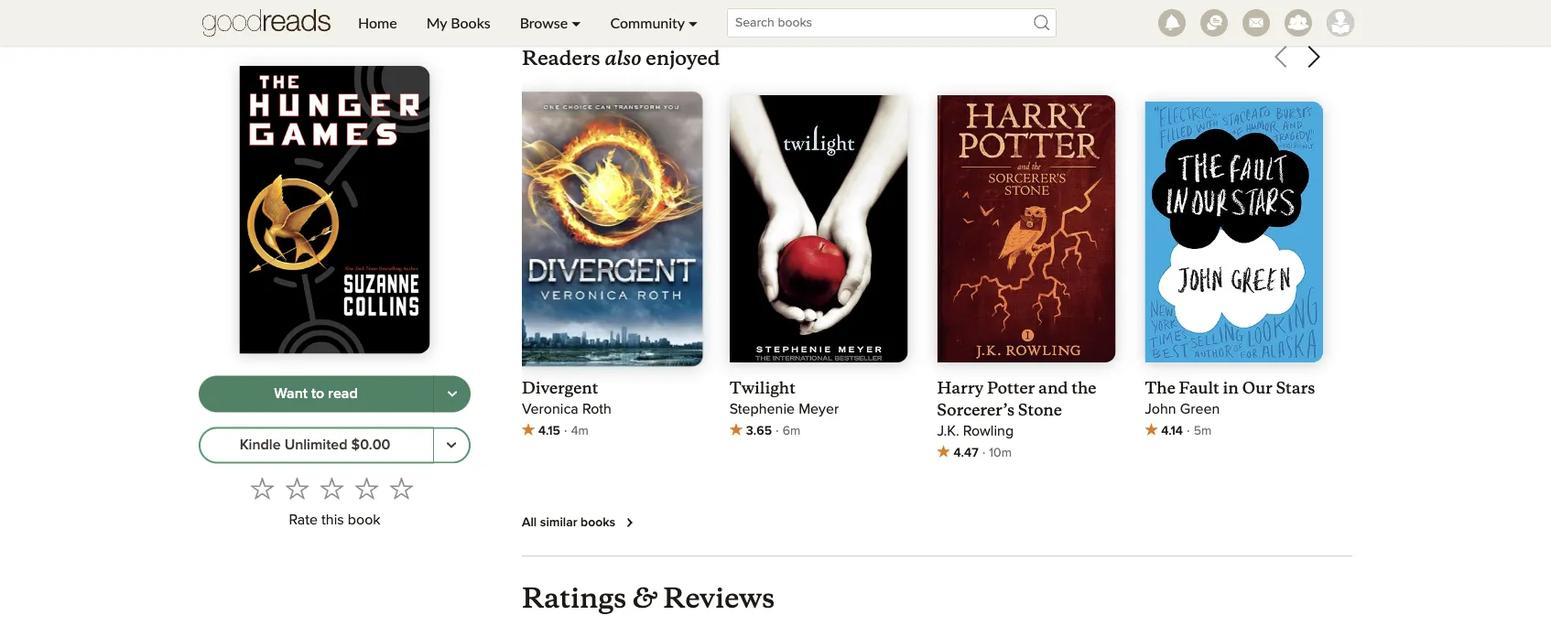 Task type: locate. For each thing, give the bounding box(es) containing it.
None search field
[[713, 8, 1072, 38]]

rate this book element
[[199, 471, 471, 535]]

john
[[1145, 403, 1177, 418]]

enjoyed
[[646, 46, 720, 70]]

book cover image for the
[[1145, 102, 1324, 363]]

to
[[311, 387, 325, 402]]

fault
[[1180, 379, 1220, 399]]

community
[[611, 14, 685, 32]]

book cover image
[[521, 94, 702, 368], [730, 96, 908, 376], [938, 96, 1116, 363], [1145, 102, 1324, 363]]

rating 0 out of 5 group
[[245, 471, 419, 506]]

all similar books
[[522, 517, 616, 530]]

▾ up enjoyed
[[689, 14, 698, 32]]

3.65
[[746, 426, 772, 438]]

4.14 stars, 5 million ratings figure
[[1145, 421, 1324, 443]]

community ▾ link
[[596, 0, 713, 46]]

browse
[[520, 14, 568, 32]]

kindle unlimited $0.00
[[240, 438, 391, 453]]

4.15 stars, 4 million ratings figure
[[522, 421, 701, 443]]

▾ right browse
[[572, 14, 581, 32]]

want to read
[[274, 387, 358, 402]]

$0.00
[[351, 438, 391, 453]]

ratings & reviews
[[522, 577, 775, 617]]

stone
[[1019, 401, 1063, 421]]

1 horizontal spatial ▾
[[689, 14, 698, 32]]

want
[[274, 387, 308, 402]]

4.47 stars, 10 million ratings figure
[[938, 443, 1116, 465]]

0 horizontal spatial ▾
[[572, 14, 581, 32]]

browse ▾ link
[[505, 0, 596, 46]]

▾
[[572, 14, 581, 32], [689, 14, 698, 32]]

j.k.
[[938, 425, 960, 440]]

rate 4 out of 5 image
[[355, 477, 379, 501]]

&
[[633, 577, 658, 617]]

the
[[1145, 379, 1176, 399]]

6m
[[783, 426, 801, 438]]

4m
[[571, 426, 589, 438]]

harry potter and the sorcerer's stone j.k. rowling
[[938, 379, 1097, 440]]

1 ▾ from the left
[[572, 14, 581, 32]]

divergent
[[522, 379, 599, 399]]

in
[[1224, 379, 1239, 399]]

read
[[328, 387, 358, 402]]

kindle
[[240, 438, 281, 453]]

stephenie
[[730, 403, 795, 418]]

harry
[[938, 379, 984, 399]]

my books
[[427, 14, 491, 32]]

the
[[1072, 379, 1097, 399]]

also
[[605, 42, 642, 70]]

all
[[522, 517, 537, 530]]

2 ▾ from the left
[[689, 14, 698, 32]]

3.65 stars, 6 million ratings figure
[[730, 421, 908, 443]]

similar
[[540, 517, 578, 530]]

this
[[322, 513, 344, 528]]

green
[[1181, 403, 1221, 418]]

book cover image for twilight
[[730, 96, 908, 376]]

4.47
[[954, 448, 979, 460]]



Task type: describe. For each thing, give the bounding box(es) containing it.
our
[[1243, 379, 1273, 399]]

sorcerer's
[[938, 401, 1015, 421]]

reviews
[[664, 582, 775, 617]]

rate 2 out of 5 image
[[285, 477, 309, 501]]

the fault in our stars john green
[[1145, 379, 1316, 418]]

divergent veronica roth
[[522, 379, 612, 418]]

book cover image for divergent
[[521, 94, 702, 368]]

rate this book
[[289, 513, 381, 528]]

4.15
[[539, 426, 561, 438]]

ratings
[[522, 582, 627, 617]]

browse ▾
[[520, 14, 581, 32]]

▾ for community ▾
[[689, 14, 698, 32]]

rate 1 out of 5 image
[[251, 477, 274, 501]]

rowling
[[964, 425, 1014, 440]]

rate
[[289, 513, 318, 528]]

book cover image for harry
[[938, 96, 1116, 363]]

4.14
[[1162, 426, 1184, 438]]

kindle unlimited $0.00 link
[[199, 427, 434, 464]]

books
[[451, 14, 491, 32]]

all similar books link
[[522, 513, 641, 535]]

home
[[358, 14, 397, 32]]

roth
[[583, 403, 612, 418]]

home link
[[344, 0, 412, 46]]

and
[[1039, 379, 1069, 399]]

unlimited
[[285, 438, 348, 453]]

my books link
[[412, 0, 505, 46]]

book
[[348, 513, 381, 528]]

potter
[[988, 379, 1036, 399]]

readers also enjoyed
[[522, 42, 720, 70]]

10m
[[990, 448, 1012, 460]]

5m
[[1194, 426, 1212, 438]]

stars
[[1277, 379, 1316, 399]]

community ▾
[[611, 14, 698, 32]]

veronica
[[522, 403, 579, 418]]

rate 5 out of 5 image
[[390, 477, 414, 501]]

readers
[[522, 46, 601, 70]]

want to read button
[[199, 376, 434, 413]]

profile image for bob builder. image
[[1328, 9, 1355, 37]]

books
[[581, 517, 616, 530]]

my
[[427, 14, 447, 32]]

twilight stephenie meyer
[[730, 379, 839, 418]]

Search by book title or ISBN text field
[[727, 8, 1057, 38]]

▾ for browse ▾
[[572, 14, 581, 32]]

twilight
[[730, 379, 796, 399]]

meyer
[[799, 403, 839, 418]]

home image
[[202, 0, 331, 46]]

rate 3 out of 5 image
[[320, 477, 344, 501]]



Task type: vqa. For each thing, say whether or not it's contained in the screenshot.


